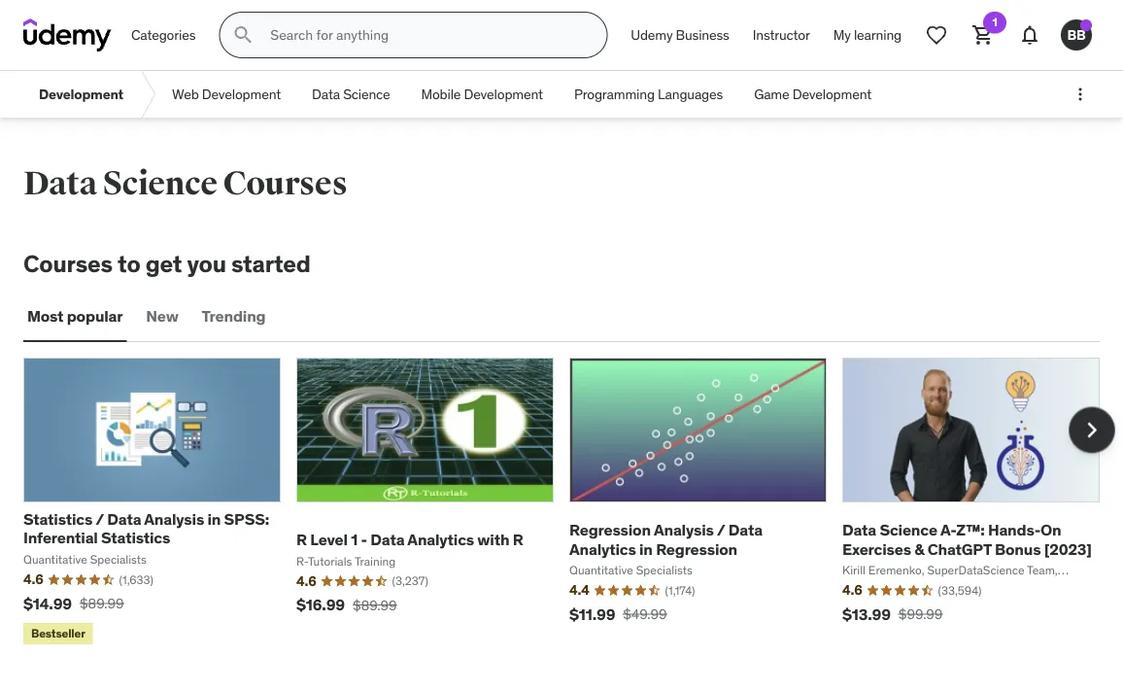 Task type: describe. For each thing, give the bounding box(es) containing it.
&
[[915, 539, 925, 559]]

learning
[[854, 26, 902, 43]]

0 horizontal spatial analytics
[[408, 529, 474, 549]]

a-
[[941, 520, 957, 540]]

programming languages link
[[559, 71, 739, 118]]

chatgpt
[[928, 539, 992, 559]]

regression analysis / data analytics in regression link
[[570, 520, 763, 559]]

udemy business
[[631, 26, 730, 43]]

new button
[[142, 293, 182, 340]]

next image
[[1077, 415, 1108, 446]]

instructor link
[[741, 12, 822, 58]]

game development link
[[739, 71, 888, 118]]

development for game development
[[793, 85, 872, 103]]

analysis inside statistics / data analysis in spss: inferential statistics
[[144, 509, 204, 529]]

web
[[172, 85, 199, 103]]

science for data science a-z™: hands-on exercises & chatgpt bonus [2023]
[[880, 520, 938, 540]]

most
[[27, 306, 64, 326]]

1 horizontal spatial regression
[[656, 539, 738, 559]]

languages
[[658, 85, 723, 103]]

level
[[310, 529, 348, 549]]

most popular
[[27, 306, 123, 326]]

development link
[[23, 71, 139, 118]]

science for data science
[[343, 85, 390, 103]]

Search for anything text field
[[267, 18, 584, 52]]

udemy business link
[[620, 12, 741, 58]]

bb link
[[1054, 12, 1100, 58]]

2 r from the left
[[513, 529, 524, 549]]

wishlist image
[[925, 23, 949, 47]]

courses to get you started
[[23, 249, 311, 278]]

development for web development
[[202, 85, 281, 103]]

mobile development
[[421, 85, 543, 103]]

mobile
[[421, 85, 461, 103]]

hands-
[[989, 520, 1041, 540]]

data science courses
[[23, 163, 347, 204]]

notifications image
[[1019, 23, 1042, 47]]

business
[[676, 26, 730, 43]]

get
[[146, 249, 182, 278]]

with
[[478, 529, 510, 549]]

new
[[146, 306, 178, 326]]

in inside statistics / data analysis in spss: inferential statistics
[[207, 509, 221, 529]]

analysis inside the regression analysis / data analytics in regression
[[654, 520, 714, 540]]

submit search image
[[232, 23, 255, 47]]

data inside the data science a-z™: hands-on exercises & chatgpt bonus [2023]
[[843, 520, 877, 540]]

trending button
[[198, 293, 270, 340]]

carousel element
[[23, 358, 1116, 649]]

you
[[187, 249, 226, 278]]

to
[[118, 249, 141, 278]]

most popular button
[[23, 293, 127, 340]]



Task type: locate. For each thing, give the bounding box(es) containing it.
science up get
[[103, 163, 217, 204]]

1 horizontal spatial courses
[[223, 163, 347, 204]]

science for data science courses
[[103, 163, 217, 204]]

programming languages
[[574, 85, 723, 103]]

exercises
[[843, 539, 912, 559]]

1 left notifications icon
[[993, 15, 998, 30]]

trending
[[202, 306, 266, 326]]

web development
[[172, 85, 281, 103]]

1 horizontal spatial r
[[513, 529, 524, 549]]

data
[[312, 85, 340, 103], [23, 163, 97, 204], [107, 509, 141, 529], [729, 520, 763, 540], [843, 520, 877, 540], [371, 529, 405, 549]]

development down my on the top right
[[793, 85, 872, 103]]

development right web
[[202, 85, 281, 103]]

1 horizontal spatial science
[[343, 85, 390, 103]]

1 r from the left
[[296, 529, 307, 549]]

game
[[755, 85, 790, 103]]

inferential
[[23, 528, 98, 548]]

web development link
[[157, 71, 297, 118]]

more subcategory menu links image
[[1071, 85, 1091, 104]]

my learning link
[[822, 12, 914, 58]]

1 horizontal spatial /
[[717, 520, 726, 540]]

development
[[39, 85, 124, 103], [202, 85, 281, 103], [464, 85, 543, 103], [793, 85, 872, 103]]

1 inside carousel element
[[351, 529, 358, 549]]

mobile development link
[[406, 71, 559, 118]]

analytics
[[408, 529, 474, 549], [570, 539, 636, 559]]

courses up most popular
[[23, 249, 113, 278]]

data science
[[312, 85, 390, 103]]

categories
[[131, 26, 196, 43]]

data science link
[[297, 71, 406, 118]]

3 development from the left
[[464, 85, 543, 103]]

science left mobile on the top of the page
[[343, 85, 390, 103]]

1 link
[[960, 12, 1007, 58]]

in
[[207, 509, 221, 529], [640, 539, 653, 559]]

2 horizontal spatial science
[[880, 520, 938, 540]]

1 vertical spatial in
[[640, 539, 653, 559]]

regression
[[570, 520, 651, 540], [656, 539, 738, 559]]

r
[[296, 529, 307, 549], [513, 529, 524, 549]]

courses up started
[[223, 163, 347, 204]]

r level 1 - data analytics with r link
[[296, 529, 524, 549]]

0 horizontal spatial science
[[103, 163, 217, 204]]

1 left the -
[[351, 529, 358, 549]]

development right mobile on the top of the page
[[464, 85, 543, 103]]

data science a-z™: hands-on exercises & chatgpt bonus [2023]
[[843, 520, 1093, 559]]

analytics inside the regression analysis / data analytics in regression
[[570, 539, 636, 559]]

spss:
[[224, 509, 269, 529]]

development down udemy "image"
[[39, 85, 124, 103]]

arrow pointing to subcategory menu links image
[[139, 71, 157, 118]]

0 horizontal spatial /
[[95, 509, 104, 529]]

0 vertical spatial 1
[[993, 15, 998, 30]]

my learning
[[834, 26, 902, 43]]

2 vertical spatial science
[[880, 520, 938, 540]]

data inside statistics / data analysis in spss: inferential statistics
[[107, 509, 141, 529]]

you have alerts image
[[1081, 19, 1093, 31]]

-
[[361, 529, 367, 549]]

1 horizontal spatial analysis
[[654, 520, 714, 540]]

0 horizontal spatial regression
[[570, 520, 651, 540]]

in inside the regression analysis / data analytics in regression
[[640, 539, 653, 559]]

1 horizontal spatial statistics
[[101, 528, 170, 548]]

shopping cart with 1 item image
[[972, 23, 995, 47]]

regression analysis / data analytics in regression
[[570, 520, 763, 559]]

bonus
[[995, 539, 1041, 559]]

courses
[[223, 163, 347, 204], [23, 249, 113, 278]]

/
[[95, 509, 104, 529], [717, 520, 726, 540]]

data inside the regression analysis / data analytics in regression
[[729, 520, 763, 540]]

categories button
[[120, 12, 207, 58]]

1 vertical spatial courses
[[23, 249, 113, 278]]

on
[[1041, 520, 1062, 540]]

/ inside statistics / data analysis in spss: inferential statistics
[[95, 509, 104, 529]]

0 vertical spatial in
[[207, 509, 221, 529]]

popular
[[67, 306, 123, 326]]

development for mobile development
[[464, 85, 543, 103]]

1 horizontal spatial 1
[[993, 15, 998, 30]]

0 vertical spatial courses
[[223, 163, 347, 204]]

0 horizontal spatial analysis
[[144, 509, 204, 529]]

r right with at left bottom
[[513, 529, 524, 549]]

0 horizontal spatial r
[[296, 529, 307, 549]]

instructor
[[753, 26, 811, 43]]

4 development from the left
[[793, 85, 872, 103]]

[2023]
[[1045, 539, 1093, 559]]

statistics / data analysis in spss: inferential statistics link
[[23, 509, 269, 548]]

statistics / data analysis in spss: inferential statistics
[[23, 509, 269, 548]]

started
[[231, 249, 311, 278]]

0 horizontal spatial statistics
[[23, 509, 92, 529]]

statistics
[[23, 509, 92, 529], [101, 528, 170, 548]]

science left a- at the right bottom
[[880, 520, 938, 540]]

0 horizontal spatial in
[[207, 509, 221, 529]]

r level 1 - data analytics with r
[[296, 529, 524, 549]]

analysis
[[144, 509, 204, 529], [654, 520, 714, 540]]

z™:
[[957, 520, 985, 540]]

my
[[834, 26, 851, 43]]

/ inside the regression analysis / data analytics in regression
[[717, 520, 726, 540]]

r left level
[[296, 529, 307, 549]]

game development
[[755, 85, 872, 103]]

0 horizontal spatial courses
[[23, 249, 113, 278]]

1 vertical spatial science
[[103, 163, 217, 204]]

1
[[993, 15, 998, 30], [351, 529, 358, 549]]

programming
[[574, 85, 655, 103]]

science inside the data science a-z™: hands-on exercises & chatgpt bonus [2023]
[[880, 520, 938, 540]]

0 vertical spatial science
[[343, 85, 390, 103]]

data science a-z™: hands-on exercises & chatgpt bonus [2023] link
[[843, 520, 1093, 559]]

science
[[343, 85, 390, 103], [103, 163, 217, 204], [880, 520, 938, 540]]

2 development from the left
[[202, 85, 281, 103]]

1 development from the left
[[39, 85, 124, 103]]

udemy
[[631, 26, 673, 43]]

bb
[[1068, 26, 1086, 43]]

udemy image
[[23, 18, 112, 52]]

1 horizontal spatial analytics
[[570, 539, 636, 559]]

0 horizontal spatial 1
[[351, 529, 358, 549]]

1 vertical spatial 1
[[351, 529, 358, 549]]

1 horizontal spatial in
[[640, 539, 653, 559]]



Task type: vqa. For each thing, say whether or not it's contained in the screenshot.
- at the left bottom of the page
yes



